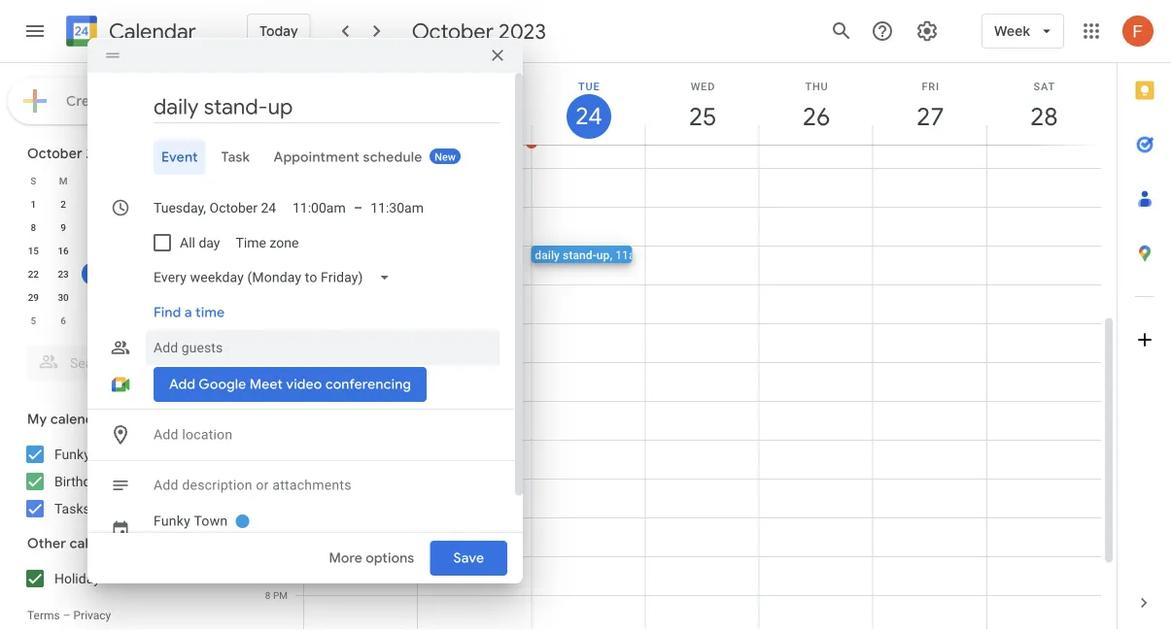 Task type: vqa. For each thing, say whether or not it's contained in the screenshot.
21 column header
no



Task type: describe. For each thing, give the bounding box(es) containing it.
9 am
[[265, 162, 288, 174]]

2 s from the left
[[210, 175, 215, 187]]

Add title text field
[[154, 92, 500, 122]]

task
[[221, 149, 250, 166]]

31
[[88, 292, 99, 303]]

10 for 10 element
[[88, 222, 99, 233]]

add location button
[[146, 418, 500, 453]]

26 column header
[[759, 63, 873, 145]]

attachments
[[272, 478, 352, 494]]

pm for 2 pm
[[273, 357, 288, 368]]

row containing 29
[[18, 286, 227, 309]]

Guests text field
[[154, 331, 492, 366]]

27 inside column header
[[915, 101, 943, 133]]

3 pm
[[265, 396, 288, 407]]

26 link
[[794, 94, 839, 139]]

1 vertical spatial 9
[[60, 222, 66, 233]]

12 for 12 pm
[[260, 279, 271, 291]]

grid containing 25
[[249, 63, 1117, 631]]

1 horizontal spatial 5
[[150, 198, 156, 210]]

10 am
[[260, 201, 288, 213]]

23
[[58, 268, 69, 280]]

20 element
[[171, 239, 194, 262]]

11 element
[[111, 216, 135, 239]]

24 inside cell
[[88, 268, 99, 280]]

appointment
[[274, 149, 360, 166]]

add for add description or attachments
[[154, 478, 179, 494]]

29 element
[[22, 286, 45, 309]]

12 for 12
[[147, 222, 158, 233]]

26 inside 26 element
[[147, 268, 158, 280]]

28 column header
[[986, 63, 1101, 145]]

21
[[207, 245, 218, 257]]

m
[[59, 175, 67, 187]]

tasks
[[54, 501, 90, 517]]

1 horizontal spatial tab list
[[1118, 63, 1171, 576]]

31 element
[[81, 286, 105, 309]]

appointment schedule
[[274, 149, 422, 166]]

23 element
[[52, 262, 75, 286]]

28 inside 28 element
[[207, 268, 218, 280]]

tue 24
[[574, 80, 601, 132]]

15 element
[[22, 239, 45, 262]]

0 horizontal spatial october 2023
[[27, 145, 118, 162]]

stand-
[[563, 248, 597, 262]]

today
[[259, 22, 298, 40]]

wed 25
[[688, 80, 715, 133]]

t
[[150, 175, 156, 187]]

am for 10 am
[[273, 201, 288, 213]]

9 for november 9 element
[[150, 315, 156, 327]]

28 element
[[201, 262, 224, 286]]

row containing 5
[[18, 309, 227, 332]]

12 element
[[141, 216, 164, 239]]

10 for november 10 element
[[177, 315, 188, 327]]

11 am
[[260, 240, 288, 252]]

28 inside 28 'column header'
[[1029, 101, 1057, 133]]

all day
[[180, 235, 220, 251]]

week
[[994, 22, 1030, 40]]

30 element
[[52, 286, 75, 309]]

22
[[28, 268, 39, 280]]

settings menu image
[[916, 19, 939, 43]]

3 element
[[81, 192, 105, 216]]

to element
[[354, 200, 363, 216]]

12 pm
[[260, 279, 288, 291]]

time
[[236, 235, 266, 251]]

row containing 8
[[18, 216, 227, 239]]

27 inside row
[[177, 268, 188, 280]]

daily
[[535, 248, 560, 262]]

zone
[[270, 235, 299, 251]]

tuesday column header
[[78, 169, 108, 192]]

description
[[182, 478, 252, 494]]

21 element
[[201, 239, 224, 262]]

holidays
[[54, 571, 107, 587]]

location
[[182, 427, 233, 443]]

other
[[27, 536, 66, 553]]

terms
[[27, 609, 60, 623]]

13
[[177, 222, 188, 233]]

pm for 5 pm
[[273, 473, 288, 485]]

24 column header
[[531, 63, 646, 145]]

other calendars
[[27, 536, 133, 553]]

28 link
[[1022, 94, 1067, 139]]

8 for 8 pm
[[265, 590, 271, 602]]

add location
[[154, 427, 233, 443]]

10 element
[[81, 216, 105, 239]]

,
[[610, 248, 612, 262]]

pm for 12 pm
[[273, 279, 288, 291]]

1 for 1
[[31, 198, 36, 210]]

7
[[210, 198, 215, 210]]

my calendars button
[[4, 404, 241, 435]]

fri
[[922, 80, 940, 92]]

funky town inside my calendars list
[[54, 447, 126, 463]]

new
[[434, 151, 456, 163]]

0 vertical spatial 4
[[120, 198, 126, 210]]

25
[[688, 101, 715, 133]]

1 vertical spatial 4
[[210, 292, 215, 303]]

11 for 11 am
[[260, 240, 270, 252]]

calendars for other calendars
[[70, 536, 133, 553]]

sat
[[1034, 80, 1055, 92]]

task button
[[214, 140, 258, 175]]

pm for 1 pm
[[273, 318, 288, 329]]

20
[[177, 245, 188, 257]]

Search for people text field
[[39, 346, 210, 381]]

29
[[28, 292, 39, 303]]

privacy link
[[73, 609, 111, 623]]

pm for 8 pm
[[273, 590, 288, 602]]

calendars for my calendars
[[50, 411, 114, 429]]

19 element
[[141, 239, 164, 262]]

november 9 element
[[141, 309, 164, 332]]

add description or attachments
[[154, 478, 352, 494]]

22 element
[[22, 262, 45, 286]]

terms – privacy
[[27, 609, 111, 623]]

9 for 9 am
[[265, 162, 270, 174]]

tue
[[578, 80, 600, 92]]

up
[[597, 248, 610, 262]]

am for 11 am
[[273, 240, 288, 252]]

or
[[256, 478, 269, 494]]

day
[[199, 235, 220, 251]]

8 pm
[[265, 590, 288, 602]]

daily stand-up , 11am
[[535, 248, 645, 262]]

november 4 element
[[201, 286, 224, 309]]

november 2 element
[[141, 286, 164, 309]]

24, today element
[[81, 262, 105, 286]]

2 for 2 pm
[[265, 357, 271, 368]]

states
[[167, 571, 205, 587]]

1 vertical spatial october
[[27, 145, 83, 162]]

5 for the november 5 element
[[31, 315, 36, 327]]

time zone
[[236, 235, 299, 251]]

13 element
[[171, 216, 194, 239]]

24 cell
[[78, 262, 108, 286]]



Task type: locate. For each thing, give the bounding box(es) containing it.
2 vertical spatial 9
[[150, 315, 156, 327]]

f
[[180, 175, 185, 187]]

pm for 3 pm
[[273, 396, 288, 407]]

funky down description
[[154, 514, 190, 530]]

8 up 15 "element"
[[31, 222, 36, 233]]

24
[[574, 101, 601, 132], [88, 268, 99, 280]]

1 horizontal spatial 28
[[1029, 101, 1057, 133]]

9 down november 2 element
[[150, 315, 156, 327]]

0 horizontal spatial 8
[[31, 222, 36, 233]]

0 horizontal spatial 6
[[60, 315, 66, 327]]

1 horizontal spatial –
[[354, 200, 363, 216]]

1 vertical spatial 2023
[[86, 145, 118, 162]]

15
[[28, 245, 39, 257]]

a
[[185, 304, 192, 322]]

am up zone
[[273, 201, 288, 213]]

6 inside november 6 element
[[60, 315, 66, 327]]

my calendars
[[27, 411, 114, 429]]

None search field
[[0, 338, 241, 381]]

town inside my calendars list
[[93, 447, 126, 463]]

november 11 element
[[201, 309, 224, 332]]

2 row from the top
[[18, 192, 227, 216]]

6
[[180, 198, 185, 210], [60, 315, 66, 327]]

main drawer image
[[23, 19, 47, 43]]

1 horizontal spatial 1
[[265, 318, 271, 329]]

schedule
[[363, 149, 422, 166]]

row containing 15
[[18, 239, 227, 262]]

0 vertical spatial add
[[154, 427, 179, 443]]

2 am from the top
[[273, 201, 288, 213]]

5 for 5 pm
[[265, 473, 271, 485]]

5
[[150, 198, 156, 210], [31, 315, 36, 327], [265, 473, 271, 485]]

1 pm from the top
[[273, 279, 288, 291]]

1 horizontal spatial funky
[[154, 514, 190, 530]]

1 down 12 pm
[[265, 318, 271, 329]]

pm right 3
[[273, 396, 288, 407]]

november 5 element
[[22, 309, 45, 332]]

1 vertical spatial calendars
[[70, 536, 133, 553]]

wed
[[691, 80, 715, 92]]

time zone button
[[228, 226, 306, 261]]

0 vertical spatial 10
[[260, 201, 270, 213]]

all
[[180, 235, 195, 251]]

1 am from the top
[[273, 162, 288, 174]]

1 inside row group
[[31, 198, 36, 210]]

thu 26
[[801, 80, 829, 133]]

1 vertical spatial funky
[[154, 514, 190, 530]]

1 vertical spatial 10
[[88, 222, 99, 233]]

1 horizontal spatial 24
[[574, 101, 601, 132]]

column header up appointment schedule
[[303, 63, 418, 145]]

3 am from the top
[[273, 240, 288, 252]]

calendar element
[[62, 12, 196, 54]]

2 vertical spatial 5
[[265, 473, 271, 485]]

12
[[147, 222, 158, 233], [260, 279, 271, 291]]

1 horizontal spatial 2
[[150, 292, 156, 303]]

0 vertical spatial 2
[[60, 198, 66, 210]]

26 element
[[141, 262, 164, 286]]

column header up new element
[[417, 63, 532, 145]]

28
[[1029, 101, 1057, 133], [207, 268, 218, 280]]

add inside dropdown button
[[154, 427, 179, 443]]

row group
[[18, 192, 227, 332]]

am for 9 am
[[273, 162, 288, 174]]

27 column header
[[872, 63, 987, 145]]

october
[[412, 17, 494, 45], [27, 145, 83, 162]]

1 vertical spatial 1
[[265, 318, 271, 329]]

0 vertical spatial –
[[354, 200, 363, 216]]

s up 7
[[210, 175, 215, 187]]

– right start time text box at the top of page
[[354, 200, 363, 216]]

create button
[[8, 78, 151, 124]]

1 horizontal spatial 11
[[260, 240, 270, 252]]

find
[[154, 304, 181, 322]]

1 vertical spatial 5
[[31, 315, 36, 327]]

0 vertical spatial 9
[[265, 162, 270, 174]]

1 column header from the left
[[303, 63, 418, 145]]

26 down 19
[[147, 268, 158, 280]]

0 horizontal spatial funky
[[54, 447, 90, 463]]

27 down fri
[[915, 101, 943, 133]]

1 horizontal spatial 8
[[265, 590, 271, 602]]

0 horizontal spatial 10
[[88, 222, 99, 233]]

funky town up the birthdays
[[54, 447, 126, 463]]

9
[[265, 162, 270, 174], [60, 222, 66, 233], [150, 315, 156, 327]]

october 2023 grid
[[18, 169, 227, 332]]

2 vertical spatial am
[[273, 240, 288, 252]]

2 down m
[[60, 198, 66, 210]]

0 vertical spatial calendars
[[50, 411, 114, 429]]

0 vertical spatial funky
[[54, 447, 90, 463]]

sat 28
[[1029, 80, 1057, 133]]

0 vertical spatial 5
[[150, 198, 156, 210]]

4 row from the top
[[18, 239, 227, 262]]

event
[[161, 149, 198, 166]]

town
[[93, 447, 126, 463], [194, 514, 228, 530]]

27 down 20
[[177, 268, 188, 280]]

9 up 16 element
[[60, 222, 66, 233]]

26 inside "26" column header
[[801, 101, 829, 133]]

1 s from the left
[[30, 175, 36, 187]]

8 inside grid
[[265, 590, 271, 602]]

Start time text field
[[293, 196, 346, 220]]

2 horizontal spatial 5
[[265, 473, 271, 485]]

november 10 element
[[171, 309, 194, 332]]

6 down the '30' element
[[60, 315, 66, 327]]

0 horizontal spatial 26
[[147, 268, 158, 280]]

funky
[[54, 447, 90, 463], [154, 514, 190, 530]]

1 add from the top
[[154, 427, 179, 443]]

8
[[31, 222, 36, 233], [265, 590, 271, 602]]

Start date text field
[[154, 196, 277, 220]]

24 link
[[566, 94, 611, 139]]

new element
[[430, 149, 461, 164]]

create
[[66, 92, 111, 110]]

2 horizontal spatial 2
[[265, 357, 271, 368]]

26
[[801, 101, 829, 133], [147, 268, 158, 280]]

s
[[30, 175, 36, 187], [210, 175, 215, 187]]

0 vertical spatial 6
[[180, 198, 185, 210]]

pm up 1 pm
[[273, 279, 288, 291]]

25 column header
[[645, 63, 760, 145]]

10
[[260, 201, 270, 213], [88, 222, 99, 233], [177, 315, 188, 327]]

0 vertical spatial 8
[[31, 222, 36, 233]]

0 horizontal spatial –
[[63, 609, 71, 623]]

16
[[58, 245, 69, 257]]

1 horizontal spatial 9
[[150, 315, 156, 327]]

find a time
[[154, 304, 225, 322]]

1 horizontal spatial october 2023
[[412, 17, 546, 45]]

5 row from the top
[[18, 262, 227, 286]]

calendars right the my
[[50, 411, 114, 429]]

0 horizontal spatial 12
[[147, 222, 158, 233]]

3 row from the top
[[18, 216, 227, 239]]

27 element
[[171, 262, 194, 286]]

0 horizontal spatial 28
[[207, 268, 218, 280]]

11am
[[615, 248, 645, 262]]

november 7 element
[[81, 309, 105, 332]]

4 up time at the left of the page
[[210, 292, 215, 303]]

1 vertical spatial 2
[[150, 292, 156, 303]]

5 pm from the top
[[273, 473, 288, 485]]

terms link
[[27, 609, 60, 623]]

11 inside 'element'
[[207, 315, 218, 327]]

0 horizontal spatial tab list
[[103, 140, 500, 175]]

s left m
[[30, 175, 36, 187]]

1 row from the top
[[18, 169, 227, 192]]

am up 10 am
[[273, 162, 288, 174]]

0 vertical spatial funky town
[[54, 447, 126, 463]]

1 vertical spatial 6
[[60, 315, 66, 327]]

0 horizontal spatial town
[[93, 447, 126, 463]]

row containing 22
[[18, 262, 227, 286]]

pm down 1 pm
[[273, 357, 288, 368]]

funky town button
[[146, 504, 500, 555]]

2 vertical spatial 10
[[177, 315, 188, 327]]

united
[[124, 571, 163, 587]]

1 horizontal spatial 2023
[[499, 17, 546, 45]]

8 down funky town dropdown button
[[265, 590, 271, 602]]

2 horizontal spatial 9
[[265, 162, 270, 174]]

2 add from the top
[[154, 478, 179, 494]]

november 3 element
[[171, 286, 194, 309]]

find a time button
[[146, 296, 233, 331]]

0 vertical spatial 1
[[31, 198, 36, 210]]

28 down 21
[[207, 268, 218, 280]]

1 up 15 "element"
[[31, 198, 36, 210]]

other calendars button
[[4, 529, 241, 560]]

0 horizontal spatial 5
[[31, 315, 36, 327]]

0 horizontal spatial 4
[[120, 198, 126, 210]]

week button
[[982, 8, 1064, 54]]

time
[[195, 304, 225, 322]]

1 vertical spatial 24
[[88, 268, 99, 280]]

1 vertical spatial funky town
[[154, 514, 228, 530]]

10 for 10 am
[[260, 201, 270, 213]]

1 horizontal spatial october
[[412, 17, 494, 45]]

1
[[31, 198, 36, 210], [265, 318, 271, 329]]

0 horizontal spatial 2
[[60, 198, 66, 210]]

11
[[260, 240, 270, 252], [207, 315, 218, 327]]

holidays in united states
[[54, 571, 205, 587]]

0 horizontal spatial 11
[[207, 315, 218, 327]]

2 pm from the top
[[273, 318, 288, 329]]

today button
[[247, 8, 311, 54]]

add left location
[[154, 427, 179, 443]]

my calendars list
[[4, 439, 241, 525]]

27
[[915, 101, 943, 133], [177, 268, 188, 280]]

row containing s
[[18, 169, 227, 192]]

4 up "11" element
[[120, 198, 126, 210]]

funky inside my calendars list
[[54, 447, 90, 463]]

1 vertical spatial 28
[[207, 268, 218, 280]]

1 for 1 pm
[[265, 318, 271, 329]]

0 vertical spatial am
[[273, 162, 288, 174]]

0 horizontal spatial 2023
[[86, 145, 118, 162]]

17 element
[[81, 239, 105, 262]]

19
[[147, 245, 158, 257]]

funky up the birthdays
[[54, 447, 90, 463]]

my
[[27, 411, 47, 429]]

– right terms
[[63, 609, 71, 623]]

30
[[58, 292, 69, 303]]

calendars up "in"
[[70, 536, 133, 553]]

thu
[[805, 80, 829, 92]]

1 vertical spatial am
[[273, 201, 288, 213]]

november 6 element
[[52, 309, 75, 332]]

11 for 11
[[207, 315, 218, 327]]

24 down tue
[[574, 101, 601, 132]]

add for add location
[[154, 427, 179, 443]]

tab list containing event
[[103, 140, 500, 175]]

0 vertical spatial 26
[[801, 101, 829, 133]]

1 vertical spatial –
[[63, 609, 71, 623]]

End time text field
[[370, 196, 424, 220]]

funky inside dropdown button
[[154, 514, 190, 530]]

25 link
[[680, 94, 725, 139]]

row containing 1
[[18, 192, 227, 216]]

1 vertical spatial october 2023
[[27, 145, 118, 162]]

2 for november 2 element
[[150, 292, 156, 303]]

6 up 13 element
[[180, 198, 185, 210]]

8 inside row
[[31, 222, 36, 233]]

1 horizontal spatial town
[[194, 514, 228, 530]]

14 element
[[201, 216, 224, 239]]

12 inside row
[[147, 222, 158, 233]]

16 element
[[52, 239, 75, 262]]

column header
[[303, 63, 418, 145], [417, 63, 532, 145]]

privacy
[[73, 609, 111, 623]]

0 vertical spatial 24
[[574, 101, 601, 132]]

5 pm
[[265, 473, 288, 485]]

0 vertical spatial 12
[[147, 222, 158, 233]]

1 horizontal spatial 27
[[915, 101, 943, 133]]

in
[[110, 571, 121, 587]]

grid
[[249, 63, 1117, 631]]

0 vertical spatial 27
[[915, 101, 943, 133]]

2 up find
[[150, 292, 156, 303]]

0 vertical spatial 11
[[260, 240, 270, 252]]

6 pm from the top
[[273, 590, 288, 602]]

12 down 11 am
[[260, 279, 271, 291]]

0 horizontal spatial s
[[30, 175, 36, 187]]

town inside dropdown button
[[194, 514, 228, 530]]

6 row from the top
[[18, 286, 227, 309]]

1 vertical spatial 11
[[207, 315, 218, 327]]

1 vertical spatial 8
[[265, 590, 271, 602]]

0 horizontal spatial october
[[27, 145, 83, 162]]

1 horizontal spatial 6
[[180, 198, 185, 210]]

0 horizontal spatial 24
[[88, 268, 99, 280]]

1 horizontal spatial 4
[[210, 292, 215, 303]]

26 down thu
[[801, 101, 829, 133]]

pm down funky town dropdown button
[[273, 590, 288, 602]]

27 link
[[908, 94, 953, 139]]

2 pm
[[265, 357, 288, 368]]

0 vertical spatial town
[[93, 447, 126, 463]]

town down description
[[194, 514, 228, 530]]

3
[[265, 396, 271, 407]]

–
[[354, 200, 363, 216], [63, 609, 71, 623]]

5 up 12 element
[[150, 198, 156, 210]]

0 horizontal spatial funky town
[[54, 447, 126, 463]]

28 down the sat
[[1029, 101, 1057, 133]]

calendar
[[109, 18, 196, 45]]

1 horizontal spatial 12
[[260, 279, 271, 291]]

1 vertical spatial town
[[194, 514, 228, 530]]

2 vertical spatial 2
[[265, 357, 271, 368]]

0 horizontal spatial 1
[[31, 198, 36, 210]]

2 column header from the left
[[417, 63, 532, 145]]

1 vertical spatial add
[[154, 478, 179, 494]]

funky town
[[54, 447, 126, 463], [154, 514, 228, 530]]

event button
[[154, 140, 206, 175]]

17
[[88, 245, 99, 257]]

1 vertical spatial 12
[[260, 279, 271, 291]]

add left description
[[154, 478, 179, 494]]

2 horizontal spatial 10
[[260, 201, 270, 213]]

town down my calendars dropdown button
[[93, 447, 126, 463]]

1 horizontal spatial 26
[[801, 101, 829, 133]]

1 vertical spatial 27
[[177, 268, 188, 280]]

5 left attachments
[[265, 473, 271, 485]]

0 vertical spatial 28
[[1029, 101, 1057, 133]]

0 vertical spatial october
[[412, 17, 494, 45]]

pm right or on the bottom left of the page
[[273, 473, 288, 485]]

9 right "task"
[[265, 162, 270, 174]]

None field
[[146, 261, 406, 296]]

row group containing 1
[[18, 192, 227, 332]]

7 row from the top
[[18, 309, 227, 332]]

5 down 29 element
[[31, 315, 36, 327]]

24 inside column header
[[574, 101, 601, 132]]

1 pm
[[265, 318, 288, 329]]

0 vertical spatial 2023
[[499, 17, 546, 45]]

funky town inside dropdown button
[[154, 514, 228, 530]]

funky town down description
[[154, 514, 228, 530]]

0 horizontal spatial 27
[[177, 268, 188, 280]]

2 up 3
[[265, 357, 271, 368]]

0 vertical spatial october 2023
[[412, 17, 546, 45]]

3 pm from the top
[[273, 357, 288, 368]]

calendar heading
[[105, 18, 196, 45]]

4
[[120, 198, 126, 210], [210, 292, 215, 303]]

tab list
[[1118, 63, 1171, 576], [103, 140, 500, 175]]

am right time
[[273, 240, 288, 252]]

8 for 8
[[31, 222, 36, 233]]

1 horizontal spatial funky town
[[154, 514, 228, 530]]

row
[[18, 169, 227, 192], [18, 192, 227, 216], [18, 216, 227, 239], [18, 239, 227, 262], [18, 262, 227, 286], [18, 286, 227, 309], [18, 309, 227, 332]]

24 down 17
[[88, 268, 99, 280]]

4 pm from the top
[[273, 396, 288, 407]]

calendars
[[50, 411, 114, 429], [70, 536, 133, 553]]

1 horizontal spatial s
[[210, 175, 215, 187]]

pm up 2 pm
[[273, 318, 288, 329]]

fri 27
[[915, 80, 943, 133]]

12 up 19
[[147, 222, 158, 233]]



